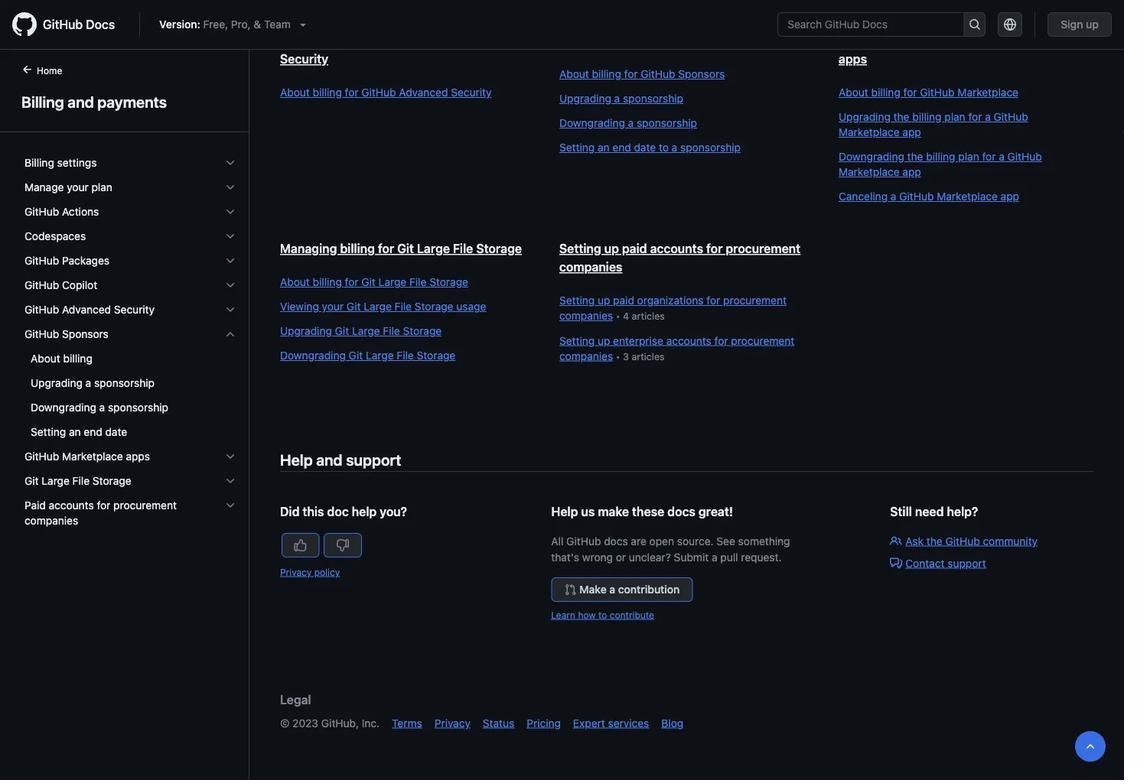 Task type: vqa. For each thing, say whether or not it's contained in the screenshot.
connection within the "Developer" means you, and you are the company or individual who has created the software, content, and digital materials for use in connection with GitHub and accessible via Marketplace.
no



Task type: describe. For each thing, give the bounding box(es) containing it.
see
[[717, 535, 735, 548]]

billing settings
[[24, 157, 97, 169]]

sc 9kayk9 0 image for github actions
[[224, 206, 237, 218]]

paid
[[24, 499, 46, 512]]

sc 9kayk9 0 image for github copilot
[[224, 279, 237, 292]]

about billing for git large file storage link
[[280, 275, 529, 290]]

contact support
[[906, 557, 986, 570]]

manage
[[24, 181, 64, 194]]

downgrading git large file storage
[[280, 349, 456, 362]]

triangle down image
[[297, 18, 309, 31]]

accounts for enterprise
[[666, 334, 712, 347]]

canceling a github marketplace app link
[[839, 189, 1088, 204]]

billing for about billing for github advanced security
[[313, 86, 342, 99]]

plan inside dropdown button
[[92, 181, 112, 194]]

github sponsors button
[[18, 322, 243, 347]]

sc 9kayk9 0 image for github sponsors
[[224, 328, 237, 341]]

codespaces button
[[18, 224, 243, 249]]

sc 9kayk9 0 image for github marketplace apps
[[224, 451, 237, 463]]

about billing for github advanced security
[[280, 86, 492, 99]]

terms
[[392, 717, 422, 730]]

doc
[[327, 505, 349, 519]]

home link
[[15, 64, 87, 79]]

github docs
[[43, 17, 115, 32]]

submit
[[674, 551, 709, 564]]

github sponsors element containing about billing
[[12, 347, 249, 445]]

advanced for about billing for github advanced security
[[399, 86, 448, 99]]

billing for billing settings
[[24, 157, 54, 169]]

learn how to contribute
[[551, 610, 654, 621]]

billing and payments element
[[0, 62, 250, 779]]

for inside upgrading the billing plan for a github marketplace app
[[969, 111, 982, 123]]

billing for about billing for git large file storage
[[313, 276, 342, 289]]

expert services
[[573, 717, 649, 730]]

home
[[37, 65, 62, 76]]

ask the github community
[[906, 535, 1038, 548]]

help?
[[947, 505, 978, 519]]

plan for upgrading
[[945, 111, 966, 123]]

github inside managing billing for github advanced security
[[397, 33, 438, 48]]

still
[[890, 505, 912, 519]]

upgrading for upgrading git large file storage link
[[280, 325, 332, 338]]

for inside setting up enterprise accounts for procurement companies
[[715, 334, 728, 347]]

make a contribution link
[[551, 578, 693, 602]]

about billing for github advanced security link
[[280, 85, 529, 100]]

downgrading inside github sponsors element
[[31, 401, 96, 414]]

date for setting an end date
[[105, 426, 127, 439]]

copilot
[[62, 279, 97, 292]]

github inside all github docs are open source. see something that's wrong or unclear? submit a pull request.
[[567, 535, 601, 548]]

a inside upgrading the billing plan for a github marketplace app
[[985, 111, 991, 123]]

up for setting up paid organizations for procurement companies
[[598, 294, 610, 307]]

sc 9kayk9 0 image for git large file storage
[[224, 475, 237, 488]]

git up downgrading git large file storage
[[335, 325, 349, 338]]

file up viewing your git large file storage usage link
[[410, 276, 427, 289]]

a down about billing
[[85, 377, 91, 390]]

app for downgrading
[[903, 166, 921, 178]]

did this doc help you?
[[280, 505, 407, 519]]

terms link
[[392, 717, 422, 730]]

a right make at the right of the page
[[610, 584, 615, 596]]

contact
[[906, 557, 945, 570]]

contribution
[[618, 584, 680, 596]]

procurement for setting up enterprise accounts for procurement companies
[[731, 334, 795, 347]]

git large file storage
[[24, 475, 131, 488]]

about billing
[[31, 352, 92, 365]]

blog link
[[662, 717, 684, 730]]

upgrading git large file storage link
[[280, 324, 529, 339]]

sign up
[[1061, 18, 1099, 31]]

free,
[[203, 18, 228, 31]]

docs inside all github docs are open source. see something that's wrong or unclear? submit a pull request.
[[604, 535, 628, 548]]

viewing your git large file storage usage link
[[280, 299, 529, 315]]

for up viewing your git large file storage usage
[[345, 276, 359, 289]]

paid for organizations
[[613, 294, 634, 307]]

downgrading the billing plan for a github marketplace app link
[[839, 149, 1088, 180]]

advanced for managing billing for github advanced security
[[441, 33, 499, 48]]

0 vertical spatial support
[[346, 451, 401, 469]]

unclear?
[[629, 551, 671, 564]]

did this doc help you? option group
[[280, 533, 465, 558]]

companies for setting up paid accounts for procurement companies
[[560, 260, 623, 274]]

downgrading the billing plan for a github marketplace app
[[839, 150, 1042, 178]]

github up contact support
[[946, 535, 980, 548]]

make
[[598, 505, 629, 519]]

sponsors inside dropdown button
[[62, 328, 109, 341]]

upgrading for upgrading the billing plan for a github marketplace app link
[[839, 111, 891, 123]]

articles for enterprise
[[632, 351, 665, 362]]

payments
[[97, 93, 167, 111]]

git inside dropdown button
[[24, 475, 39, 488]]

github,
[[321, 717, 359, 730]]

a inside 'link'
[[672, 141, 678, 154]]

large down upgrading git large file storage
[[366, 349, 394, 362]]

github actions button
[[18, 200, 243, 224]]

inc.
[[362, 717, 380, 730]]

help us make these docs great!
[[551, 505, 733, 519]]

about for about billing for github marketplace
[[839, 86, 869, 99]]

a inside "link"
[[891, 190, 897, 203]]

sc 9kayk9 0 image for manage your plan
[[224, 181, 237, 194]]

2023
[[292, 717, 318, 730]]

us
[[581, 505, 595, 519]]

setting up paid organizations for procurement companies
[[560, 294, 787, 322]]

managing billing for git large file storage link
[[280, 241, 522, 256]]

github inside dropdown button
[[24, 206, 59, 218]]

git up 'about billing for git large file storage' link
[[397, 241, 414, 256]]

apps inside dropdown button
[[126, 450, 150, 463]]

expert services link
[[573, 717, 649, 730]]

or
[[616, 551, 626, 564]]

procurement for setting up paid accounts for procurement companies
[[726, 241, 801, 256]]

make
[[580, 584, 607, 596]]

github up about billing
[[24, 328, 59, 341]]

pricing link
[[527, 717, 561, 730]]

security for managing billing for github advanced security
[[280, 52, 328, 66]]

canceling a github marketplace app
[[839, 190, 1020, 203]]

settings
[[57, 157, 97, 169]]

manage your plan
[[24, 181, 112, 194]]

managing for managing billing for git large file storage
[[280, 241, 337, 256]]

github docs link
[[12, 12, 127, 37]]

setting for setting up enterprise accounts for procurement companies
[[560, 334, 595, 347]]

file down upgrading git large file storage link
[[397, 349, 414, 362]]

app for upgrading
[[903, 126, 921, 139]]

billing and payments
[[21, 93, 167, 111]]

• 3 articles
[[613, 351, 665, 362]]

the for downgrading
[[907, 150, 923, 163]]

sc 9kayk9 0 image for paid accounts for procurement companies
[[224, 500, 237, 512]]

paid accounts for procurement companies button
[[18, 494, 243, 533]]

sc 9kayk9 0 image for billing settings
[[224, 157, 237, 169]]

©
[[280, 717, 290, 730]]

downgrading for downgrading the billing plan for a github marketplace app link
[[839, 150, 905, 163]]

setting for setting an end date
[[31, 426, 66, 439]]

contribute
[[610, 610, 654, 621]]

github marketplace apps button
[[18, 445, 243, 469]]

0 vertical spatial sponsors
[[678, 68, 725, 80]]

your for manage
[[67, 181, 89, 194]]

open
[[650, 535, 674, 548]]

0 vertical spatial upgrading a sponsorship
[[560, 92, 684, 105]]

this
[[303, 505, 324, 519]]

billing for about billing
[[63, 352, 92, 365]]

accounts inside paid accounts for procurement companies
[[49, 499, 94, 512]]

date for setting an end date to a sponsorship
[[634, 141, 656, 154]]

for inside setting up paid accounts for procurement companies
[[706, 241, 723, 256]]

github down managing billing for github advanced security
[[362, 86, 396, 99]]

storage inside dropdown button
[[93, 475, 131, 488]]

marketplace inside 'managing billing for github marketplace apps'
[[1000, 33, 1072, 48]]

4
[[623, 311, 629, 322]]

github packages button
[[18, 249, 243, 273]]

great!
[[699, 505, 733, 519]]

file down viewing your git large file storage usage
[[383, 325, 400, 338]]

billing for managing billing for github marketplace apps
[[899, 33, 934, 48]]

viewing
[[280, 300, 319, 313]]

about billing for github sponsors
[[560, 68, 725, 80]]

an for setting an end date
[[69, 426, 81, 439]]

privacy policy link
[[280, 567, 340, 578]]

billing settings button
[[18, 151, 243, 175]]

organizations
[[637, 294, 704, 307]]

downgrading a sponsorship link for setting an end date to a sponsorship 'link'
[[560, 116, 808, 131]]

upgrading the billing plan for a github marketplace app link
[[839, 109, 1088, 140]]

for down managing billing for github advanced security
[[345, 86, 359, 99]]

github advanced security button
[[18, 298, 243, 322]]

up for setting up enterprise accounts for procurement companies
[[598, 334, 610, 347]]

3
[[623, 351, 629, 362]]

something
[[738, 535, 790, 548]]

billing for managing billing for github advanced security
[[340, 33, 375, 48]]

a inside downgrading the billing plan for a github marketplace app
[[999, 150, 1005, 163]]

marketplace inside "link"
[[937, 190, 998, 203]]

request.
[[741, 551, 782, 564]]

ask
[[906, 535, 924, 548]]

still need help?
[[890, 505, 978, 519]]

procurement inside paid accounts for procurement companies
[[113, 499, 177, 512]]

github down github packages
[[24, 279, 59, 292]]

about for about billing for github sponsors
[[560, 68, 589, 80]]

learn
[[551, 610, 576, 621]]

managing billing for github marketplace apps
[[839, 33, 1072, 66]]

large up viewing your git large file storage usage
[[379, 276, 407, 289]]

sign up link
[[1048, 12, 1112, 37]]

large up 'about billing for git large file storage' link
[[417, 241, 450, 256]]

about for about billing for git large file storage
[[280, 276, 310, 289]]

a up "setting an end date"
[[99, 401, 105, 414]]

marketplace inside upgrading the billing plan for a github marketplace app
[[839, 126, 900, 139]]

downgrading git large file storage link
[[280, 348, 529, 364]]



Task type: locate. For each thing, give the bounding box(es) containing it.
0 vertical spatial advanced
[[441, 33, 499, 48]]

• for enterprise
[[616, 351, 620, 362]]

0 horizontal spatial security
[[114, 303, 155, 316]]

• left 3
[[616, 351, 620, 362]]

1 vertical spatial security
[[451, 86, 492, 99]]

app inside downgrading the billing plan for a github marketplace app
[[903, 166, 921, 178]]

3 sc 9kayk9 0 image from the top
[[224, 230, 237, 243]]

github up upgrading the billing plan for a github marketplace app
[[920, 86, 955, 99]]

github up git large file storage
[[24, 450, 59, 463]]

procurement inside setting up paid accounts for procurement companies
[[726, 241, 801, 256]]

1 horizontal spatial to
[[659, 141, 669, 154]]

billing inside about billing for github marketplace link
[[871, 86, 901, 99]]

large up downgrading git large file storage
[[352, 325, 380, 338]]

4 sc 9kayk9 0 image from the top
[[224, 451, 237, 463]]

2 vertical spatial app
[[1001, 190, 1020, 203]]

github up about billing for github advanced security link
[[397, 33, 438, 48]]

github down codespaces
[[24, 254, 59, 267]]

sc 9kayk9 0 image inside git large file storage dropdown button
[[224, 475, 237, 488]]

legal
[[280, 693, 311, 708]]

marketplace
[[1000, 33, 1072, 48], [958, 86, 1019, 99], [839, 126, 900, 139], [839, 166, 900, 178], [937, 190, 998, 203], [62, 450, 123, 463]]

security inside dropdown button
[[114, 303, 155, 316]]

for right organizations
[[707, 294, 720, 307]]

github inside upgrading the billing plan for a github marketplace app
[[994, 111, 1029, 123]]

for inside managing billing for github advanced security
[[378, 33, 394, 48]]

0 vertical spatial and
[[68, 93, 94, 111]]

github down upgrading the billing plan for a github marketplace app link
[[1008, 150, 1042, 163]]

0 horizontal spatial support
[[346, 451, 401, 469]]

sc 9kayk9 0 image inside the "billing settings" 'dropdown button'
[[224, 157, 237, 169]]

accounts
[[650, 241, 703, 256], [666, 334, 712, 347], [49, 499, 94, 512]]

• for paid
[[616, 311, 620, 322]]

the down upgrading the billing plan for a github marketplace app
[[907, 150, 923, 163]]

privacy for privacy policy
[[280, 567, 312, 578]]

0 vertical spatial billing
[[21, 93, 64, 111]]

3 sc 9kayk9 0 image from the top
[[224, 304, 237, 316]]

your
[[67, 181, 89, 194], [322, 300, 344, 313]]

downgrading a sponsorship link up github marketplace apps dropdown button on the left of page
[[18, 396, 243, 420]]

managing inside managing billing for github advanced security
[[280, 33, 337, 48]]

billing inside 'managing billing for github marketplace apps'
[[899, 33, 934, 48]]

billing
[[340, 33, 375, 48], [899, 33, 934, 48], [592, 68, 621, 80], [313, 86, 342, 99], [871, 86, 901, 99], [913, 111, 942, 123], [926, 150, 956, 163], [340, 241, 375, 256], [313, 276, 342, 289], [63, 352, 92, 365]]

for inside the setting up paid organizations for procurement companies
[[707, 294, 720, 307]]

date up github marketplace apps dropdown button on the left of page
[[105, 426, 127, 439]]

plan inside upgrading the billing plan for a github marketplace app
[[945, 111, 966, 123]]

billing inside upgrading the billing plan for a github marketplace app
[[913, 111, 942, 123]]

downgrading a sponsorship link
[[560, 116, 808, 131], [18, 396, 243, 420]]

1 vertical spatial upgrading a sponsorship
[[31, 377, 155, 390]]

1 vertical spatial sponsors
[[62, 328, 109, 341]]

github advanced security
[[24, 303, 155, 316]]

setting for setting up paid accounts for procurement companies
[[560, 241, 601, 256]]

0 vertical spatial apps
[[839, 52, 867, 66]]

paid inside the setting up paid organizations for procurement companies
[[613, 294, 634, 307]]

2 sc 9kayk9 0 image from the top
[[224, 206, 237, 218]]

app
[[903, 126, 921, 139], [903, 166, 921, 178], [1001, 190, 1020, 203]]

sc 9kayk9 0 image inside github copilot dropdown button
[[224, 279, 237, 292]]

upgrading a sponsorship
[[560, 92, 684, 105], [31, 377, 155, 390]]

github actions
[[24, 206, 99, 218]]

1 vertical spatial upgrading a sponsorship link
[[18, 371, 243, 396]]

1 vertical spatial the
[[907, 150, 923, 163]]

0 vertical spatial downgrading a sponsorship
[[560, 117, 697, 129]]

upgrading a sponsorship link for about billing link
[[18, 371, 243, 396]]

accounts down git large file storage
[[49, 499, 94, 512]]

support up help
[[346, 451, 401, 469]]

2 • from the top
[[616, 351, 620, 362]]

1 sc 9kayk9 0 image from the top
[[224, 181, 237, 194]]

end inside setting an end date link
[[84, 426, 102, 439]]

file down 'github marketplace apps'
[[72, 475, 90, 488]]

up inside setting up enterprise accounts for procurement companies
[[598, 334, 610, 347]]

0 horizontal spatial downgrading a sponsorship
[[31, 401, 168, 414]]

1 vertical spatial app
[[903, 166, 921, 178]]

sc 9kayk9 0 image inside codespaces dropdown button
[[224, 230, 237, 243]]

sc 9kayk9 0 image inside paid accounts for procurement companies dropdown button
[[224, 500, 237, 512]]

end down about billing for github sponsors
[[613, 141, 631, 154]]

tooltip
[[1075, 732, 1106, 762]]

setting inside github sponsors element
[[31, 426, 66, 439]]

1 vertical spatial help
[[551, 505, 578, 519]]

date down about billing for github sponsors
[[634, 141, 656, 154]]

downgrading a sponsorship up setting an end date to a sponsorship
[[560, 117, 697, 129]]

help for help and support
[[280, 451, 313, 469]]

the for ask
[[927, 535, 943, 548]]

1 vertical spatial your
[[322, 300, 344, 313]]

file up usage
[[453, 241, 473, 256]]

about
[[560, 68, 589, 80], [280, 86, 310, 99], [839, 86, 869, 99], [280, 276, 310, 289], [31, 352, 60, 365]]

2 vertical spatial the
[[927, 535, 943, 548]]

large inside dropdown button
[[42, 475, 70, 488]]

0 vertical spatial app
[[903, 126, 921, 139]]

6 sc 9kayk9 0 image from the top
[[224, 475, 237, 488]]

the for upgrading
[[894, 111, 910, 123]]

companies down paid
[[24, 515, 78, 527]]

managing billing for github advanced security link
[[280, 33, 499, 66]]

0 vertical spatial privacy
[[280, 567, 312, 578]]

managing billing for git large file storage
[[280, 241, 522, 256]]

billing inside about billing for github advanced security link
[[313, 86, 342, 99]]

0 horizontal spatial apps
[[126, 450, 150, 463]]

apps inside 'managing billing for github marketplace apps'
[[839, 52, 867, 66]]

managing inside 'managing billing for github marketplace apps'
[[839, 33, 896, 48]]

1 vertical spatial accounts
[[666, 334, 712, 347]]

billing inside 'about billing for git large file storage' link
[[313, 276, 342, 289]]

sc 9kayk9 0 image
[[224, 157, 237, 169], [224, 206, 237, 218], [224, 230, 237, 243], [224, 279, 237, 292], [224, 328, 237, 341], [224, 475, 237, 488]]

0 horizontal spatial sponsors
[[62, 328, 109, 341]]

upgrading
[[560, 92, 611, 105], [839, 111, 891, 123], [280, 325, 332, 338], [31, 377, 83, 390]]

setting up paid accounts for procurement companies
[[560, 241, 801, 274]]

•
[[616, 311, 620, 322], [616, 351, 620, 362]]

companies left '4'
[[560, 310, 613, 322]]

1 vertical spatial an
[[69, 426, 81, 439]]

procurement for setting up paid organizations for procurement companies
[[723, 294, 787, 307]]

github left docs
[[43, 17, 83, 32]]

0 horizontal spatial upgrading a sponsorship link
[[18, 371, 243, 396]]

an inside github sponsors element
[[69, 426, 81, 439]]

billing inside about billing for github sponsors link
[[592, 68, 621, 80]]

paid up '4'
[[613, 294, 634, 307]]

0 vertical spatial security
[[280, 52, 328, 66]]

advanced inside dropdown button
[[62, 303, 111, 316]]

articles down enterprise
[[632, 351, 665, 362]]

sc 9kayk9 0 image inside manage your plan dropdown button
[[224, 181, 237, 194]]

upgrading a sponsorship link for about billing for github sponsors link
[[560, 91, 808, 106]]

1 horizontal spatial security
[[280, 52, 328, 66]]

an for setting an end date to a sponsorship
[[598, 141, 610, 154]]

downgrading up canceling
[[839, 150, 905, 163]]

1 vertical spatial advanced
[[399, 86, 448, 99]]

0 horizontal spatial end
[[84, 426, 102, 439]]

date
[[634, 141, 656, 154], [105, 426, 127, 439]]

for up about billing for github advanced security
[[378, 33, 394, 48]]

1 horizontal spatial an
[[598, 141, 610, 154]]

end inside setting an end date to a sponsorship 'link'
[[613, 141, 631, 154]]

sponsors down the github advanced security
[[62, 328, 109, 341]]

for up upgrading the billing plan for a github marketplace app
[[904, 86, 917, 99]]

accounts inside setting up paid accounts for procurement companies
[[650, 241, 703, 256]]

0 vertical spatial articles
[[632, 311, 665, 322]]

contact support link
[[890, 557, 986, 570]]

0 vertical spatial downgrading a sponsorship link
[[560, 116, 808, 131]]

make a contribution
[[580, 584, 680, 596]]

plan down about billing for github marketplace link
[[945, 111, 966, 123]]

and down the "home" link
[[68, 93, 94, 111]]

2 sc 9kayk9 0 image from the top
[[224, 255, 237, 267]]

the inside downgrading the billing plan for a github marketplace app
[[907, 150, 923, 163]]

github down github copilot at left
[[24, 303, 59, 316]]

marketplace inside downgrading the billing plan for a github marketplace app
[[839, 166, 900, 178]]

setting inside setting up enterprise accounts for procurement companies
[[560, 334, 595, 347]]

downgrading up setting an end date to a sponsorship
[[560, 117, 625, 129]]

up for sign up
[[1086, 18, 1099, 31]]

to inside 'link'
[[659, 141, 669, 154]]

1 horizontal spatial upgrading a sponsorship
[[560, 92, 684, 105]]

file down 'about billing for git large file storage' link
[[395, 300, 412, 313]]

policy
[[314, 567, 340, 578]]

2 vertical spatial advanced
[[62, 303, 111, 316]]

billing inside managing billing for github advanced security
[[340, 33, 375, 48]]

up inside setting up paid accounts for procurement companies
[[604, 241, 619, 256]]

companies for setting up paid organizations for procurement companies
[[560, 310, 613, 322]]

a down upgrading the billing plan for a github marketplace app link
[[999, 150, 1005, 163]]

0 vertical spatial upgrading a sponsorship link
[[560, 91, 808, 106]]

billing up manage
[[24, 157, 54, 169]]

plan inside downgrading the billing plan for a github marketplace app
[[959, 150, 980, 163]]

paid inside setting up paid accounts for procurement companies
[[622, 241, 647, 256]]

sc 9kayk9 0 image inside github marketplace apps dropdown button
[[224, 451, 237, 463]]

up inside the setting up paid organizations for procurement companies
[[598, 294, 610, 307]]

github sponsors
[[24, 328, 109, 341]]

setting an end date to a sponsorship
[[560, 141, 741, 154]]

sc 9kayk9 0 image inside github advanced security dropdown button
[[224, 304, 237, 316]]

companies up • 4 articles
[[560, 260, 623, 274]]

0 vertical spatial an
[[598, 141, 610, 154]]

canceling
[[839, 190, 888, 203]]

upgrading down about billing
[[31, 377, 83, 390]]

and for help
[[316, 451, 343, 469]]

an inside 'link'
[[598, 141, 610, 154]]

1 horizontal spatial upgrading a sponsorship link
[[560, 91, 808, 106]]

github sponsors element containing github sponsors
[[12, 322, 249, 445]]

the down about billing for github marketplace
[[894, 111, 910, 123]]

1 vertical spatial support
[[948, 557, 986, 570]]

articles right '4'
[[632, 311, 665, 322]]

2 github sponsors element from the top
[[12, 347, 249, 445]]

managing for managing billing for github advanced security
[[280, 33, 337, 48]]

None search field
[[778, 12, 986, 37]]

0 vertical spatial accounts
[[650, 241, 703, 256]]

0 horizontal spatial to
[[599, 610, 607, 621]]

for inside 'managing billing for github marketplace apps'
[[937, 33, 953, 48]]

github down about billing for github marketplace link
[[994, 111, 1029, 123]]

1 horizontal spatial support
[[948, 557, 986, 570]]

app up downgrading the billing plan for a github marketplace app
[[903, 126, 921, 139]]

setting an end date
[[31, 426, 127, 439]]

the right ask
[[927, 535, 943, 548]]

your down settings at the left top
[[67, 181, 89, 194]]

expert
[[573, 717, 605, 730]]

git down upgrading git large file storage
[[349, 349, 363, 362]]

downgrading a sponsorship
[[560, 117, 697, 129], [31, 401, 168, 414]]

about for about billing for github advanced security
[[280, 86, 310, 99]]

large up paid
[[42, 475, 70, 488]]

5 sc 9kayk9 0 image from the top
[[224, 500, 237, 512]]

apps down search github docs search box
[[839, 52, 867, 66]]

for inside paid accounts for procurement companies
[[97, 499, 110, 512]]

for up about billing for github marketplace
[[937, 33, 953, 48]]

to down about billing for github sponsors link
[[659, 141, 669, 154]]

2 vertical spatial accounts
[[49, 499, 94, 512]]

end for setting an end date to a sponsorship
[[613, 141, 631, 154]]

github down search "image" at the right of page
[[956, 33, 997, 48]]

date inside 'link'
[[634, 141, 656, 154]]

large down about billing for git large file storage
[[364, 300, 392, 313]]

0 horizontal spatial help
[[280, 451, 313, 469]]

• 4 articles
[[613, 311, 665, 322]]

privacy link
[[435, 717, 471, 730]]

for down upgrading the billing plan for a github marketplace app link
[[982, 150, 996, 163]]

help for help us make these docs great!
[[551, 505, 578, 519]]

companies left 3
[[560, 350, 613, 362]]

0 vertical spatial plan
[[945, 111, 966, 123]]

you?
[[380, 505, 407, 519]]

pricing
[[527, 717, 561, 730]]

your for viewing
[[322, 300, 344, 313]]

accounts up organizations
[[650, 241, 703, 256]]

that's
[[551, 551, 579, 564]]

1 vertical spatial docs
[[604, 535, 628, 548]]

privacy right terms
[[435, 717, 471, 730]]

viewing your git large file storage usage
[[280, 300, 486, 313]]

2 vertical spatial security
[[114, 303, 155, 316]]

1 horizontal spatial help
[[551, 505, 578, 519]]

setting up paid accounts for procurement companies link
[[560, 241, 801, 274]]

services
[[608, 717, 649, 730]]

github up setting an end date to a sponsorship
[[641, 68, 676, 80]]

0 horizontal spatial date
[[105, 426, 127, 439]]

5 sc 9kayk9 0 image from the top
[[224, 328, 237, 341]]

upgrading down about billing for github sponsors
[[560, 92, 611, 105]]

paid up organizations
[[622, 241, 647, 256]]

help up did
[[280, 451, 313, 469]]

upgrading inside github sponsors element
[[31, 377, 83, 390]]

are
[[631, 535, 647, 548]]

1 vertical spatial apps
[[126, 450, 150, 463]]

and for billing
[[68, 93, 94, 111]]

about billing for github sponsors link
[[560, 67, 808, 82]]

upgrading for the upgrading a sponsorship link corresponding to about billing for github sponsors link
[[560, 92, 611, 105]]

managing for managing billing for github marketplace apps
[[839, 33, 896, 48]]

0 horizontal spatial an
[[69, 426, 81, 439]]

setting inside 'link'
[[560, 141, 595, 154]]

1 vertical spatial articles
[[632, 351, 665, 362]]

downgrading for downgrading a sponsorship link associated with setting an end date to a sponsorship 'link'
[[560, 117, 625, 129]]

companies inside setting up paid accounts for procurement companies
[[560, 260, 623, 274]]

managing billing for github marketplace apps link
[[839, 33, 1072, 66]]

github copilot button
[[18, 273, 243, 298]]

upgrading down about billing for github marketplace
[[839, 111, 891, 123]]

1 vertical spatial plan
[[959, 150, 980, 163]]

procurement inside setting up enterprise accounts for procurement companies
[[731, 334, 795, 347]]

1 vertical spatial and
[[316, 451, 343, 469]]

1 vertical spatial privacy
[[435, 717, 471, 730]]

help
[[352, 505, 377, 519]]

git
[[397, 241, 414, 256], [362, 276, 376, 289], [347, 300, 361, 313], [335, 325, 349, 338], [349, 349, 363, 362], [24, 475, 39, 488]]

companies inside setting up enterprise accounts for procurement companies
[[560, 350, 613, 362]]

security for about billing for github advanced security
[[451, 86, 492, 99]]

git up upgrading git large file storage
[[347, 300, 361, 313]]

1 vertical spatial billing
[[24, 157, 54, 169]]

0 vertical spatial the
[[894, 111, 910, 123]]

1 vertical spatial •
[[616, 351, 620, 362]]

need
[[915, 505, 944, 519]]

sc 9kayk9 0 image for codespaces
[[224, 230, 237, 243]]

0 vertical spatial to
[[659, 141, 669, 154]]

upgrading a sponsorship link
[[560, 91, 808, 106], [18, 371, 243, 396]]

1 vertical spatial paid
[[613, 294, 634, 307]]

to right "how"
[[599, 610, 607, 621]]

1 horizontal spatial privacy
[[435, 717, 471, 730]]

github up the wrong
[[567, 535, 601, 548]]

app down downgrading the billing plan for a github marketplace app link
[[1001, 190, 1020, 203]]

security inside managing billing for github advanced security
[[280, 52, 328, 66]]

apps down setting an end date link
[[126, 450, 150, 463]]

0 horizontal spatial upgrading a sponsorship
[[31, 377, 155, 390]]

a down about billing for github marketplace link
[[985, 111, 991, 123]]

about for about billing
[[31, 352, 60, 365]]

billing inside downgrading the billing plan for a github marketplace app
[[926, 150, 956, 163]]

a down about billing for github sponsors
[[614, 92, 620, 105]]

0 vertical spatial end
[[613, 141, 631, 154]]

privacy for privacy
[[435, 717, 471, 730]]

1 horizontal spatial downgrading a sponsorship
[[560, 117, 697, 129]]

downgrading
[[560, 117, 625, 129], [839, 150, 905, 163], [280, 349, 346, 362], [31, 401, 96, 414]]

companies inside paid accounts for procurement companies
[[24, 515, 78, 527]]

setting for setting up paid organizations for procurement companies
[[560, 294, 595, 307]]

a
[[614, 92, 620, 105], [985, 111, 991, 123], [628, 117, 634, 129], [672, 141, 678, 154], [999, 150, 1005, 163], [891, 190, 897, 203], [85, 377, 91, 390], [99, 401, 105, 414], [712, 551, 718, 564], [610, 584, 615, 596]]

help left us
[[551, 505, 578, 519]]

0 vertical spatial help
[[280, 451, 313, 469]]

setting for setting an end date to a sponsorship
[[560, 141, 595, 154]]

downgrading inside downgrading git large file storage link
[[280, 349, 346, 362]]

plan
[[945, 111, 966, 123], [959, 150, 980, 163], [92, 181, 112, 194]]

1 horizontal spatial and
[[316, 451, 343, 469]]

sc 9kayk9 0 image inside github sponsors dropdown button
[[224, 328, 237, 341]]

docs up "source." at the right
[[668, 505, 696, 519]]

1 horizontal spatial end
[[613, 141, 631, 154]]

paid accounts for procurement companies
[[24, 499, 177, 527]]

github inside downgrading the billing plan for a github marketplace app
[[1008, 150, 1042, 163]]

1 • from the top
[[616, 311, 620, 322]]

procurement inside the setting up paid organizations for procurement companies
[[723, 294, 787, 307]]

select language: current language is english image
[[1004, 18, 1017, 31]]

github inside "link"
[[900, 190, 934, 203]]

billing
[[21, 93, 64, 111], [24, 157, 54, 169]]

app up canceling a github marketplace app
[[903, 166, 921, 178]]

0 horizontal spatial downgrading a sponsorship link
[[18, 396, 243, 420]]

billing for about billing for github marketplace
[[871, 86, 901, 99]]

1 vertical spatial to
[[599, 610, 607, 621]]

git up paid
[[24, 475, 39, 488]]

1 vertical spatial date
[[105, 426, 127, 439]]

upgrading the billing plan for a github marketplace app
[[839, 111, 1029, 139]]

managing billing for github advanced security
[[280, 33, 499, 66]]

downgrading a sponsorship link for setting an end date link
[[18, 396, 243, 420]]

for up about billing for git large file storage
[[378, 241, 394, 256]]

github down manage
[[24, 206, 59, 218]]

file inside dropdown button
[[72, 475, 90, 488]]

setting inside the setting up paid organizations for procurement companies
[[560, 294, 595, 307]]

accounts inside setting up enterprise accounts for procurement companies
[[666, 334, 712, 347]]

manage your plan button
[[18, 175, 243, 200]]

2 horizontal spatial security
[[451, 86, 492, 99]]

plan up actions
[[92, 181, 112, 194]]

version: free, pro, & team
[[159, 18, 291, 31]]

accounts for paid
[[650, 241, 703, 256]]

wrong
[[582, 551, 613, 564]]

advanced inside managing billing for github advanced security
[[441, 33, 499, 48]]

downgrading up "setting an end date"
[[31, 401, 96, 414]]

your right viewing
[[322, 300, 344, 313]]

1 horizontal spatial downgrading a sponsorship link
[[560, 116, 808, 131]]

downgrading a sponsorship link up setting an end date to a sponsorship 'link'
[[560, 116, 808, 131]]

0 horizontal spatial your
[[67, 181, 89, 194]]

paid for accounts
[[622, 241, 647, 256]]

articles for paid
[[632, 311, 665, 322]]

usage
[[456, 300, 486, 313]]

0 vertical spatial •
[[616, 311, 620, 322]]

downgrading a sponsorship up "setting an end date"
[[31, 401, 168, 414]]

billing for managing billing for git large file storage
[[340, 241, 375, 256]]

end for setting an end date
[[84, 426, 102, 439]]

downgrading a sponsorship inside github sponsors element
[[31, 401, 168, 414]]

0 horizontal spatial docs
[[604, 535, 628, 548]]

about inside 'billing and payments' element
[[31, 352, 60, 365]]

1 vertical spatial end
[[84, 426, 102, 439]]

and
[[68, 93, 94, 111], [316, 451, 343, 469]]

4 sc 9kayk9 0 image from the top
[[224, 279, 237, 292]]

downgrading inside downgrading the billing plan for a github marketplace app
[[839, 150, 905, 163]]

your inside dropdown button
[[67, 181, 89, 194]]

billing and payments link
[[18, 90, 230, 113]]

setting inside setting up paid accounts for procurement companies
[[560, 241, 601, 256]]

for up the setting up paid organizations for procurement companies on the top
[[706, 241, 723, 256]]

billing for billing and payments
[[21, 93, 64, 111]]

billing inside about billing link
[[63, 352, 92, 365]]

Search GitHub Docs search field
[[779, 13, 964, 36]]

1 sc 9kayk9 0 image from the top
[[224, 157, 237, 169]]

git up viewing your git large file storage usage
[[362, 276, 376, 289]]

github inside 'managing billing for github marketplace apps'
[[956, 33, 997, 48]]

0 horizontal spatial and
[[68, 93, 94, 111]]

1 vertical spatial downgrading a sponsorship
[[31, 401, 168, 414]]

sc 9kayk9 0 image
[[224, 181, 237, 194], [224, 255, 237, 267], [224, 304, 237, 316], [224, 451, 237, 463], [224, 500, 237, 512]]

upgrading a sponsorship link down github sponsors dropdown button
[[18, 371, 243, 396]]

1 horizontal spatial docs
[[668, 505, 696, 519]]

for down git large file storage
[[97, 499, 110, 512]]

a inside all github docs are open source. see something that's wrong or unclear? submit a pull request.
[[712, 551, 718, 564]]

git large file storage button
[[18, 469, 243, 494]]

sponsorship inside 'link'
[[680, 141, 741, 154]]

1 horizontal spatial your
[[322, 300, 344, 313]]

1 horizontal spatial sponsors
[[678, 68, 725, 80]]

packages
[[62, 254, 109, 267]]

for inside downgrading the billing plan for a github marketplace app
[[982, 150, 996, 163]]

accounts down the setting up paid organizations for procurement companies on the top
[[666, 334, 712, 347]]

plan down upgrading the billing plan for a github marketplace app link
[[959, 150, 980, 163]]

sc 9kayk9 0 image for github packages
[[224, 255, 237, 267]]

downgrading for downgrading git large file storage link
[[280, 349, 346, 362]]

downgrading down viewing
[[280, 349, 346, 362]]

app inside upgrading the billing plan for a github marketplace app
[[903, 126, 921, 139]]

sign
[[1061, 18, 1083, 31]]

marketplace inside dropdown button
[[62, 450, 123, 463]]

large
[[417, 241, 450, 256], [379, 276, 407, 289], [364, 300, 392, 313], [352, 325, 380, 338], [366, 349, 394, 362], [42, 475, 70, 488]]

1 horizontal spatial apps
[[839, 52, 867, 66]]

sc 9kayk9 0 image inside the github packages dropdown button
[[224, 255, 237, 267]]

upgrading a sponsorship inside github sponsors element
[[31, 377, 155, 390]]

&
[[254, 18, 261, 31]]

github sponsors element
[[12, 322, 249, 445], [12, 347, 249, 445]]

about billing link
[[18, 347, 243, 371]]

upgrading inside upgrading the billing plan for a github marketplace app
[[839, 111, 891, 123]]

1 horizontal spatial date
[[634, 141, 656, 154]]

setting
[[560, 141, 595, 154], [560, 241, 601, 256], [560, 294, 595, 307], [560, 334, 595, 347], [31, 426, 66, 439]]

to
[[659, 141, 669, 154], [599, 610, 607, 621]]

companies for setting up enterprise accounts for procurement companies
[[560, 350, 613, 362]]

0 vertical spatial docs
[[668, 505, 696, 519]]

scroll to top image
[[1085, 741, 1097, 753]]

1 articles from the top
[[632, 311, 665, 322]]

1 github sponsors element from the top
[[12, 322, 249, 445]]

app inside "link"
[[1001, 190, 1020, 203]]

sc 9kayk9 0 image for github advanced security
[[224, 304, 237, 316]]

the inside upgrading the billing plan for a github marketplace app
[[894, 111, 910, 123]]

ask the github community link
[[890, 535, 1038, 548]]

a up setting an end date to a sponsorship
[[628, 117, 634, 129]]

up for setting up paid accounts for procurement companies
[[604, 241, 619, 256]]

plan for downgrading
[[959, 150, 980, 163]]

search image
[[969, 18, 981, 31]]

0 horizontal spatial privacy
[[280, 567, 312, 578]]

1 vertical spatial downgrading a sponsorship link
[[18, 396, 243, 420]]

billing for about billing for github sponsors
[[592, 68, 621, 80]]

for up setting an end date to a sponsorship
[[624, 68, 638, 80]]

0 vertical spatial paid
[[622, 241, 647, 256]]

0 vertical spatial date
[[634, 141, 656, 154]]

github down downgrading the billing plan for a github marketplace app
[[900, 190, 934, 203]]

and up doc
[[316, 451, 343, 469]]

for down the setting up paid organizations for procurement companies on the top
[[715, 334, 728, 347]]

2 articles from the top
[[632, 351, 665, 362]]

0 vertical spatial your
[[67, 181, 89, 194]]

2 vertical spatial plan
[[92, 181, 112, 194]]



